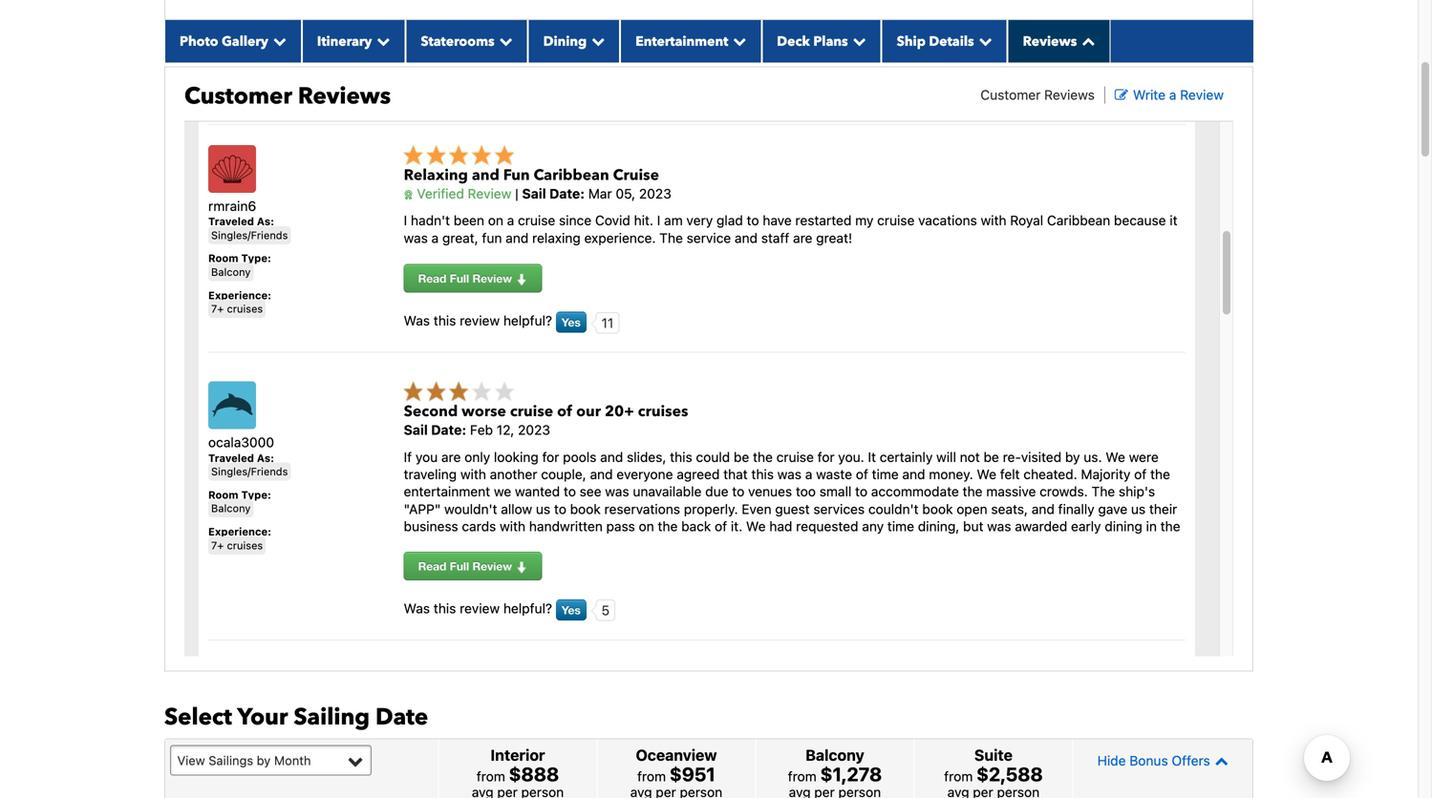Task type: vqa. For each thing, say whether or not it's contained in the screenshot.


Task type: describe. For each thing, give the bounding box(es) containing it.
room type: balcony for relaxing and fun caribbean cruise
[[208, 252, 271, 279]]

chevron down image for gallery
[[268, 34, 287, 48]]

suite
[[975, 747, 1013, 765]]

read full review for second worse cruise of our 20+ cruises
[[418, 560, 515, 573]]

sailings
[[209, 754, 253, 768]]

7+ for second worse cruise of our 20+ cruises
[[211, 540, 224, 552]]

view sailings by month
[[177, 754, 311, 768]]

1 horizontal spatial customer reviews
[[981, 87, 1095, 103]]

with
[[981, 213, 1007, 228]]

covid
[[595, 213, 631, 228]]

small verified icon image
[[404, 190, 413, 200]]

restarted
[[796, 213, 852, 228]]

because
[[1114, 213, 1167, 228]]

2 vertical spatial balcony
[[806, 747, 865, 765]]

review for relaxing and fun caribbean cruise
[[460, 313, 500, 329]]

chevron up image
[[1211, 755, 1229, 768]]

room for relaxing and fun caribbean cruise
[[208, 252, 239, 265]]

room type: balcony for second worse cruise of our 20+ cruises
[[208, 489, 271, 515]]

interior
[[491, 747, 545, 765]]

1 vertical spatial a
[[507, 213, 514, 228]]

itinerary button
[[302, 20, 406, 62]]

hide
[[1098, 753, 1126, 769]]

2 horizontal spatial and
[[735, 230, 758, 246]]

experience: 7+ cruises for second worse cruise of our 20+ cruises
[[208, 526, 271, 552]]

rmrain6
[[208, 198, 256, 214]]

sail inside second worse cruise of our 20+ cruises sail date: feb 12, 2023
[[404, 423, 428, 438]]

$888
[[509, 763, 559, 786]]

second
[[404, 402, 458, 423]]

offers
[[1172, 753, 1211, 769]]

my
[[856, 213, 874, 228]]

dining
[[543, 32, 587, 50]]

0 horizontal spatial customer reviews
[[184, 81, 391, 112]]

read full review button for second worse cruise of our 20+ cruises
[[404, 552, 542, 581]]

cruise right my
[[878, 213, 915, 228]]

fun
[[503, 165, 530, 186]]

select your sailing date
[[164, 702, 428, 734]]

worse
[[462, 402, 506, 423]]

hit.
[[634, 213, 654, 228]]

read for relaxing and fun caribbean cruise
[[418, 272, 447, 285]]

mar
[[589, 186, 612, 202]]

rmrain6 traveled as: singles/friends
[[208, 198, 288, 242]]

from for $2,588
[[944, 769, 973, 785]]

great,
[[442, 230, 479, 246]]

|
[[515, 186, 519, 202]]

05,
[[616, 186, 636, 202]]

0 horizontal spatial customer
[[184, 81, 292, 112]]

$2,588
[[977, 763, 1043, 786]]

0 vertical spatial sail
[[522, 186, 546, 202]]

20+
[[605, 402, 634, 423]]

ship
[[897, 32, 926, 50]]

reviews button
[[1008, 20, 1111, 62]]

our
[[576, 402, 601, 423]]

month
[[274, 754, 311, 768]]

write a review link
[[1115, 87, 1224, 103]]

since
[[559, 213, 592, 228]]

deck
[[777, 32, 810, 50]]

from for $888
[[477, 769, 505, 785]]

7+ for relaxing and fun caribbean cruise
[[211, 303, 224, 315]]

from for $1,278
[[788, 769, 817, 785]]

as: for second worse cruise of our 20+ cruises
[[257, 452, 274, 465]]

read for second worse cruise of our 20+ cruises
[[418, 560, 447, 573]]

customer reviews link
[[981, 87, 1095, 103]]

$951
[[670, 763, 716, 786]]

cruise inside second worse cruise of our 20+ cruises sail date: feb 12, 2023
[[510, 402, 554, 423]]

helpful? for relaxing and fun caribbean cruise
[[504, 313, 552, 329]]

| sail date: mar 05, 2023
[[512, 186, 672, 202]]

dining button
[[528, 20, 620, 62]]

i hadn't been on a cruise since covid hit.  i am very glad to have restarted my cruise vacations with royal caribbean because it was a great, fun and relaxing experience. the service and staff are great!
[[404, 213, 1178, 246]]

select
[[164, 702, 232, 734]]

relaxing and fun caribbean cruise
[[404, 165, 659, 186]]

view sailings by month link
[[170, 746, 372, 777]]

photo
[[180, 32, 218, 50]]

experience.
[[584, 230, 656, 246]]

experience: for relaxing and fun caribbean cruise
[[208, 289, 271, 302]]

caribbean inside the i hadn't been on a cruise since covid hit.  i am very glad to have restarted my cruise vacations with royal caribbean because it was a great, fun and relaxing experience. the service and staff are great!
[[1047, 213, 1111, 228]]

view
[[177, 754, 205, 768]]

1 horizontal spatial date:
[[550, 186, 585, 202]]

verified review
[[413, 186, 512, 202]]

cruises inside second worse cruise of our 20+ cruises sail date: feb 12, 2023
[[638, 402, 689, 423]]

verified review link
[[404, 186, 512, 202]]

was this review helpful? yes for second worse cruise of our 20+ cruises
[[404, 601, 581, 617]]

$1,278
[[821, 763, 882, 786]]

relaxing
[[404, 165, 468, 186]]

singles/friends for second worse cruise of our 20+ cruises
[[211, 466, 288, 478]]

date: inside second worse cruise of our 20+ cruises sail date: feb 12, 2023
[[431, 423, 467, 438]]

entertainment button
[[620, 20, 762, 62]]

write a review
[[1133, 87, 1224, 103]]

1 horizontal spatial and
[[506, 230, 529, 246]]

photo gallery button
[[164, 20, 302, 62]]

are
[[793, 230, 813, 246]]

2023 inside second worse cruise of our 20+ cruises sail date: feb 12, 2023
[[518, 423, 550, 438]]

verified
[[417, 186, 464, 202]]

royal
[[1011, 213, 1044, 228]]

chevron down image for deck plans
[[848, 34, 866, 48]]

sailing
[[294, 702, 370, 734]]

0 vertical spatial 2023
[[639, 186, 672, 202]]

your
[[237, 702, 288, 734]]

gallery
[[222, 32, 268, 50]]

deck plans
[[777, 32, 848, 50]]

photo gallery
[[180, 32, 268, 50]]

write
[[1133, 87, 1166, 103]]

experience: 7+ cruises for relaxing and fun caribbean cruise
[[208, 289, 271, 315]]

chevron down image for itinerary
[[372, 34, 390, 48]]

from $1,278
[[788, 763, 882, 786]]



Task type: locate. For each thing, give the bounding box(es) containing it.
0 vertical spatial review
[[460, 313, 500, 329]]

yes for relaxing and fun caribbean cruise
[[562, 316, 581, 329]]

helpful? left 11
[[504, 313, 552, 329]]

12,
[[497, 423, 514, 438]]

this
[[434, 313, 456, 329], [434, 601, 456, 617]]

1 type: from the top
[[241, 252, 271, 265]]

2 review from the top
[[460, 601, 500, 617]]

type:
[[241, 252, 271, 265], [241, 489, 271, 502]]

0 horizontal spatial chevron down image
[[268, 34, 287, 48]]

0 vertical spatial read
[[418, 272, 447, 285]]

reviews up the customer reviews link
[[1023, 32, 1077, 50]]

date
[[376, 702, 428, 734]]

2 chevron down image from the left
[[495, 34, 513, 48]]

caribbean right "royal"
[[1047, 213, 1111, 228]]

yes button left 11
[[556, 312, 587, 333]]

0 vertical spatial type:
[[241, 252, 271, 265]]

a down hadn't
[[432, 230, 439, 246]]

itinerary
[[317, 32, 372, 50]]

ship details
[[897, 32, 974, 50]]

experience: 7+ cruises down the rmrain6 traveled as: singles/friends
[[208, 289, 271, 315]]

room down ocala3000 traveled as: singles/friends
[[208, 489, 239, 502]]

from for $951
[[638, 769, 666, 785]]

2023 up hit. on the top left of the page
[[639, 186, 672, 202]]

1 room from the top
[[208, 252, 239, 265]]

chevron down image left the dining in the top left of the page
[[495, 34, 513, 48]]

0 horizontal spatial i
[[404, 213, 407, 228]]

from down interior
[[477, 769, 505, 785]]

5 chevron down image from the left
[[848, 34, 866, 48]]

singles/friends inside ocala3000 traveled as: singles/friends
[[211, 466, 288, 478]]

deck plans button
[[762, 20, 882, 62]]

read full review
[[418, 272, 515, 285], [418, 560, 515, 573]]

chevron up image
[[1077, 34, 1096, 48]]

date:
[[550, 186, 585, 202], [431, 423, 467, 438]]

0 vertical spatial full
[[450, 272, 469, 285]]

1 yes from the top
[[562, 316, 581, 329]]

0 horizontal spatial date:
[[431, 423, 467, 438]]

0 vertical spatial caribbean
[[534, 165, 609, 186]]

chevron down image for entertainment
[[729, 34, 747, 48]]

and down to
[[735, 230, 758, 246]]

2 was this review helpful? yes from the top
[[404, 601, 581, 617]]

1 as: from the top
[[257, 216, 274, 228]]

chevron down image left the entertainment
[[587, 34, 605, 48]]

review for second worse cruise of our 20+ cruises
[[460, 601, 500, 617]]

singles/friends
[[211, 229, 288, 242], [211, 466, 288, 478]]

yes for second worse cruise of our 20+ cruises
[[562, 604, 581, 617]]

2 singles/friends from the top
[[211, 466, 288, 478]]

review
[[1181, 87, 1224, 103], [468, 186, 512, 202], [473, 272, 512, 285], [473, 560, 512, 573]]

1 vertical spatial experience: 7+ cruises
[[208, 526, 271, 552]]

0 horizontal spatial sail
[[404, 423, 428, 438]]

0 horizontal spatial caribbean
[[534, 165, 609, 186]]

it
[[1170, 213, 1178, 228]]

from left $1,278
[[788, 769, 817, 785]]

to
[[747, 213, 759, 228]]

type: down the rmrain6 traveled as: singles/friends
[[241, 252, 271, 265]]

3 from from the left
[[788, 769, 817, 785]]

singles/friends inside the rmrain6 traveled as: singles/friends
[[211, 229, 288, 242]]

2 this from the top
[[434, 601, 456, 617]]

chevron down image
[[372, 34, 390, 48], [495, 34, 513, 48], [587, 34, 605, 48], [729, 34, 747, 48], [848, 34, 866, 48]]

1 singles/friends from the top
[[211, 229, 288, 242]]

a right on
[[507, 213, 514, 228]]

date: up the since
[[550, 186, 585, 202]]

0 vertical spatial was
[[404, 313, 430, 329]]

1 was this review helpful? yes from the top
[[404, 313, 581, 329]]

ocala3000 image
[[208, 382, 256, 430]]

was for relaxing and fun caribbean cruise
[[404, 313, 430, 329]]

yes button
[[556, 312, 587, 333], [556, 600, 587, 621]]

customer down gallery
[[184, 81, 292, 112]]

traveled for relaxing and fun caribbean cruise
[[208, 216, 254, 228]]

2 7+ from the top
[[211, 540, 224, 552]]

cruises down the rmrain6 traveled as: singles/friends
[[227, 303, 263, 315]]

1 vertical spatial cruises
[[638, 402, 689, 423]]

room type: balcony down ocala3000 traveled as: singles/friends
[[208, 489, 271, 515]]

great!
[[816, 230, 853, 246]]

cruises for second worse cruise of our 20+ cruises
[[227, 540, 263, 552]]

from inside from $951
[[638, 769, 666, 785]]

cruise
[[613, 165, 659, 186]]

this for second worse cruise of our 20+ cruises
[[434, 601, 456, 617]]

1 was from the top
[[404, 313, 430, 329]]

1 vertical spatial singles/friends
[[211, 466, 288, 478]]

from left $2,588
[[944, 769, 973, 785]]

from
[[477, 769, 505, 785], [638, 769, 666, 785], [788, 769, 817, 785], [944, 769, 973, 785]]

1 vertical spatial read full review
[[418, 560, 515, 573]]

sail left feb
[[404, 423, 428, 438]]

read full review button for relaxing and fun caribbean cruise
[[404, 264, 542, 293]]

7+ down the rmrain6 traveled as: singles/friends
[[211, 303, 224, 315]]

cruise up relaxing on the top of page
[[518, 213, 556, 228]]

0 vertical spatial this
[[434, 313, 456, 329]]

from inside from $1,278
[[788, 769, 817, 785]]

0 vertical spatial as:
[[257, 216, 274, 228]]

balcony for relaxing and fun caribbean cruise
[[211, 266, 251, 279]]

1 vertical spatial helpful?
[[504, 601, 552, 617]]

staff
[[762, 230, 790, 246]]

2 chevron down image from the left
[[974, 34, 993, 48]]

1 experience: from the top
[[208, 289, 271, 302]]

i up was at the left top of the page
[[404, 213, 407, 228]]

experience: down the rmrain6 traveled as: singles/friends
[[208, 289, 271, 302]]

customer down reviews dropdown button
[[981, 87, 1041, 103]]

1 read full review from the top
[[418, 272, 515, 285]]

2023
[[639, 186, 672, 202], [518, 423, 550, 438]]

yes
[[562, 316, 581, 329], [562, 604, 581, 617]]

room type: balcony
[[208, 252, 271, 279], [208, 489, 271, 515]]

2 room type: balcony from the top
[[208, 489, 271, 515]]

relaxing
[[532, 230, 581, 246]]

2 experience: from the top
[[208, 526, 271, 539]]

chevron down image for staterooms
[[495, 34, 513, 48]]

2 read full review button from the top
[[404, 552, 542, 581]]

1 horizontal spatial i
[[657, 213, 661, 228]]

chevron down image inside dining dropdown button
[[587, 34, 605, 48]]

from $888
[[477, 763, 559, 786]]

room
[[208, 252, 239, 265], [208, 489, 239, 502]]

cruise left of
[[510, 402, 554, 423]]

0 vertical spatial read full review button
[[404, 264, 542, 293]]

from $2,588
[[944, 763, 1043, 786]]

customer
[[184, 81, 292, 112], [981, 87, 1041, 103]]

bonus
[[1130, 753, 1169, 769]]

3 chevron down image from the left
[[587, 34, 605, 48]]

0 vertical spatial 7+
[[211, 303, 224, 315]]

0 vertical spatial room type: balcony
[[208, 252, 271, 279]]

2 from from the left
[[638, 769, 666, 785]]

rmrain6 image
[[208, 145, 256, 193]]

0 vertical spatial helpful?
[[504, 313, 552, 329]]

the
[[660, 230, 683, 246]]

experience: 7+ cruises down ocala3000 traveled as: singles/friends
[[208, 526, 271, 552]]

full for second worse cruise of our 20+ cruises
[[450, 560, 469, 573]]

chevron down image left ship
[[848, 34, 866, 48]]

full
[[450, 272, 469, 285], [450, 560, 469, 573]]

type: for relaxing and fun caribbean cruise
[[241, 252, 271, 265]]

traveled down rmrain6
[[208, 216, 254, 228]]

was
[[404, 230, 428, 246]]

1 vertical spatial caribbean
[[1047, 213, 1111, 228]]

as: inside the rmrain6 traveled as: singles/friends
[[257, 216, 274, 228]]

main content containing customer reviews
[[155, 0, 1263, 799]]

singles/friends for relaxing and fun caribbean cruise
[[211, 229, 288, 242]]

2 horizontal spatial a
[[1170, 87, 1177, 103]]

main content
[[155, 0, 1263, 799]]

helpful?
[[504, 313, 552, 329], [504, 601, 552, 617]]

1 from from the left
[[477, 769, 505, 785]]

chevron down image for dining
[[587, 34, 605, 48]]

full for relaxing and fun caribbean cruise
[[450, 272, 469, 285]]

sail right |
[[522, 186, 546, 202]]

2 traveled from the top
[[208, 452, 254, 465]]

1 vertical spatial was
[[404, 601, 430, 617]]

a right write
[[1170, 87, 1177, 103]]

1 room type: balcony from the top
[[208, 252, 271, 279]]

1 vertical spatial sail
[[404, 423, 428, 438]]

chevron down image inside ship details dropdown button
[[974, 34, 993, 48]]

1 chevron down image from the left
[[268, 34, 287, 48]]

1 vertical spatial yes button
[[556, 600, 587, 621]]

0 vertical spatial room
[[208, 252, 239, 265]]

as: for relaxing and fun caribbean cruise
[[257, 216, 274, 228]]

from down oceanview
[[638, 769, 666, 785]]

2 experience: 7+ cruises from the top
[[208, 526, 271, 552]]

customer reviews down reviews dropdown button
[[981, 87, 1095, 103]]

0 horizontal spatial a
[[432, 230, 439, 246]]

2 full from the top
[[450, 560, 469, 573]]

yes left 11
[[562, 316, 581, 329]]

1 vertical spatial type:
[[241, 489, 271, 502]]

1 helpful? from the top
[[504, 313, 552, 329]]

customer reviews down gallery
[[184, 81, 391, 112]]

chevron down image inside staterooms 'dropdown button'
[[495, 34, 513, 48]]

2 type: from the top
[[241, 489, 271, 502]]

chevron down image left deck
[[729, 34, 747, 48]]

entertainment
[[636, 32, 729, 50]]

traveled down ocala3000
[[208, 452, 254, 465]]

1 yes button from the top
[[556, 312, 587, 333]]

5
[[602, 603, 610, 619]]

chevron down image inside deck plans dropdown button
[[848, 34, 866, 48]]

0 vertical spatial singles/friends
[[211, 229, 288, 242]]

traveled for second worse cruise of our 20+ cruises
[[208, 452, 254, 465]]

1 vertical spatial yes
[[562, 604, 581, 617]]

service
[[687, 230, 731, 246]]

experience: down ocala3000 traveled as: singles/friends
[[208, 526, 271, 539]]

chevron down image left staterooms
[[372, 34, 390, 48]]

1 traveled from the top
[[208, 216, 254, 228]]

cruises for relaxing and fun caribbean cruise
[[227, 303, 263, 315]]

ocala3000
[[208, 435, 274, 451]]

2 i from the left
[[657, 213, 661, 228]]

of
[[557, 402, 573, 423]]

cruises right 20+
[[638, 402, 689, 423]]

0 vertical spatial a
[[1170, 87, 1177, 103]]

room for second worse cruise of our 20+ cruises
[[208, 489, 239, 502]]

1 horizontal spatial sail
[[522, 186, 546, 202]]

1 vertical spatial read
[[418, 560, 447, 573]]

2 helpful? from the top
[[504, 601, 552, 617]]

and
[[472, 165, 500, 186], [506, 230, 529, 246], [735, 230, 758, 246]]

cruises
[[227, 303, 263, 315], [638, 402, 689, 423], [227, 540, 263, 552]]

chevron down image right ship
[[974, 34, 993, 48]]

1 i from the left
[[404, 213, 407, 228]]

0 vertical spatial traveled
[[208, 216, 254, 228]]

2 yes button from the top
[[556, 600, 587, 621]]

chevron down image inside "photo gallery" dropdown button
[[268, 34, 287, 48]]

0 vertical spatial balcony
[[211, 266, 251, 279]]

2 read full review from the top
[[418, 560, 515, 573]]

singles/friends down rmrain6
[[211, 229, 288, 242]]

am
[[664, 213, 683, 228]]

room type: balcony down the rmrain6 traveled as: singles/friends
[[208, 252, 271, 279]]

plans
[[814, 32, 848, 50]]

caribbean up the since
[[534, 165, 609, 186]]

1 vertical spatial 2023
[[518, 423, 550, 438]]

very
[[687, 213, 713, 228]]

chevron down image inside the entertainment dropdown button
[[729, 34, 747, 48]]

4 chevron down image from the left
[[729, 34, 747, 48]]

helpful? for second worse cruise of our 20+ cruises
[[504, 601, 552, 617]]

1 horizontal spatial customer
[[981, 87, 1041, 103]]

experience: 7+ cruises
[[208, 289, 271, 315], [208, 526, 271, 552]]

7+ down ocala3000 traveled as: singles/friends
[[211, 540, 224, 552]]

1 horizontal spatial caribbean
[[1047, 213, 1111, 228]]

chevron down image
[[268, 34, 287, 48], [974, 34, 993, 48]]

cruises down ocala3000 traveled as: singles/friends
[[227, 540, 263, 552]]

1 vertical spatial full
[[450, 560, 469, 573]]

helpful? left the 5
[[504, 601, 552, 617]]

2 as: from the top
[[257, 452, 274, 465]]

edit image
[[1115, 88, 1129, 102]]

1 read full review button from the top
[[404, 264, 542, 293]]

vacations
[[919, 213, 977, 228]]

1 full from the top
[[450, 272, 469, 285]]

1 horizontal spatial a
[[507, 213, 514, 228]]

0 vertical spatial experience: 7+ cruises
[[208, 289, 271, 315]]

1 7+ from the top
[[211, 303, 224, 315]]

from $951
[[638, 763, 716, 786]]

1 experience: 7+ cruises from the top
[[208, 289, 271, 315]]

from inside from $2,588
[[944, 769, 973, 785]]

was this review helpful? yes for relaxing and fun caribbean cruise
[[404, 313, 581, 329]]

traveled inside ocala3000 traveled as: singles/friends
[[208, 452, 254, 465]]

hide bonus offers
[[1098, 753, 1211, 769]]

0 vertical spatial yes button
[[556, 312, 587, 333]]

room down the rmrain6 traveled as: singles/friends
[[208, 252, 239, 265]]

yes button for second worse cruise of our 20+ cruises
[[556, 600, 587, 621]]

2 room from the top
[[208, 489, 239, 502]]

1 vertical spatial 7+
[[211, 540, 224, 552]]

and left fun
[[472, 165, 500, 186]]

staterooms
[[421, 32, 495, 50]]

1 vertical spatial date:
[[431, 423, 467, 438]]

review
[[460, 313, 500, 329], [460, 601, 500, 617]]

2 yes from the top
[[562, 604, 581, 617]]

1 vertical spatial was this review helpful? yes
[[404, 601, 581, 617]]

i left am on the left of the page
[[657, 213, 661, 228]]

yes button left the 5
[[556, 600, 587, 621]]

by
[[257, 754, 271, 768]]

from inside from $888
[[477, 769, 505, 785]]

ocala3000 traveled as: singles/friends
[[208, 435, 288, 478]]

customer reviews
[[184, 81, 391, 112], [981, 87, 1095, 103]]

2 vertical spatial cruises
[[227, 540, 263, 552]]

0 vertical spatial was this review helpful? yes
[[404, 313, 581, 329]]

glad
[[717, 213, 743, 228]]

oceanview
[[636, 747, 717, 765]]

second worse cruise of our 20+ cruises sail date: feb 12, 2023
[[404, 402, 689, 438]]

yes button for relaxing and fun caribbean cruise
[[556, 312, 587, 333]]

reviews inside dropdown button
[[1023, 32, 1077, 50]]

1 vertical spatial review
[[460, 601, 500, 617]]

date: left feb
[[431, 423, 467, 438]]

2023 right 12,
[[518, 423, 550, 438]]

yes left the 5
[[562, 604, 581, 617]]

chevron down image for details
[[974, 34, 993, 48]]

0 vertical spatial experience:
[[208, 289, 271, 302]]

reviews down itinerary
[[298, 81, 391, 112]]

0 vertical spatial yes
[[562, 316, 581, 329]]

details
[[929, 32, 974, 50]]

and right fun
[[506, 230, 529, 246]]

fun
[[482, 230, 502, 246]]

experience: for second worse cruise of our 20+ cruises
[[208, 526, 271, 539]]

2 read from the top
[[418, 560, 447, 573]]

singles/friends down ocala3000
[[211, 466, 288, 478]]

2 vertical spatial a
[[432, 230, 439, 246]]

traveled inside the rmrain6 traveled as: singles/friends
[[208, 216, 254, 228]]

1 vertical spatial room type: balcony
[[208, 489, 271, 515]]

1 vertical spatial as:
[[257, 452, 274, 465]]

1 horizontal spatial chevron down image
[[974, 34, 993, 48]]

0 horizontal spatial and
[[472, 165, 500, 186]]

balcony for second worse cruise of our 20+ cruises
[[211, 503, 251, 515]]

1 review from the top
[[460, 313, 500, 329]]

1 vertical spatial this
[[434, 601, 456, 617]]

1 horizontal spatial 2023
[[639, 186, 672, 202]]

0 vertical spatial cruises
[[227, 303, 263, 315]]

11
[[602, 315, 614, 331]]

2 was from the top
[[404, 601, 430, 617]]

chevron down image inside "itinerary" dropdown button
[[372, 34, 390, 48]]

read
[[418, 272, 447, 285], [418, 560, 447, 573]]

was for second worse cruise of our 20+ cruises
[[404, 601, 430, 617]]

0 vertical spatial read full review
[[418, 272, 515, 285]]

was
[[404, 313, 430, 329], [404, 601, 430, 617]]

was this review helpful? yes
[[404, 313, 581, 329], [404, 601, 581, 617]]

chevron down image left itinerary
[[268, 34, 287, 48]]

7+
[[211, 303, 224, 315], [211, 540, 224, 552]]

experience:
[[208, 289, 271, 302], [208, 526, 271, 539]]

1 chevron down image from the left
[[372, 34, 390, 48]]

hide bonus offers link
[[1078, 745, 1248, 778]]

1 vertical spatial experience:
[[208, 526, 271, 539]]

read full review for relaxing and fun caribbean cruise
[[418, 272, 515, 285]]

type: down ocala3000 traveled as: singles/friends
[[241, 489, 271, 502]]

staterooms button
[[406, 20, 528, 62]]

1 vertical spatial balcony
[[211, 503, 251, 515]]

1 vertical spatial traveled
[[208, 452, 254, 465]]

type: for second worse cruise of our 20+ cruises
[[241, 489, 271, 502]]

1 read from the top
[[418, 272, 447, 285]]

1 this from the top
[[434, 313, 456, 329]]

1 vertical spatial read full review button
[[404, 552, 542, 581]]

this for relaxing and fun caribbean cruise
[[434, 313, 456, 329]]

4 from from the left
[[944, 769, 973, 785]]

as: inside ocala3000 traveled as: singles/friends
[[257, 452, 274, 465]]

0 horizontal spatial 2023
[[518, 423, 550, 438]]

0 vertical spatial date:
[[550, 186, 585, 202]]

1 vertical spatial room
[[208, 489, 239, 502]]

been
[[454, 213, 485, 228]]

hadn't
[[411, 213, 450, 228]]

reviews left the edit icon
[[1045, 87, 1095, 103]]



